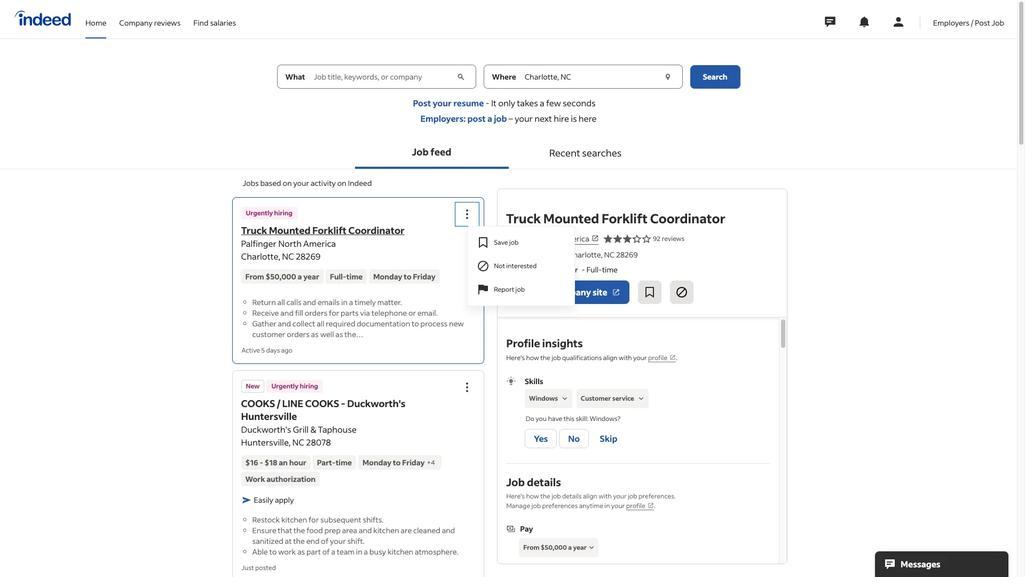 Task type: describe. For each thing, give the bounding box(es) containing it.
anytime
[[580, 502, 604, 510]]

truck mounted forklift coordinator group
[[456, 203, 576, 306]]

a left team
[[332, 547, 336, 557]]

post inside 'link'
[[976, 17, 991, 28]]

tab list containing job feed
[[0, 137, 1018, 169]]

messages
[[901, 558, 941, 570]]

job inside button
[[516, 285, 525, 293]]

customer
[[252, 329, 286, 339]]

your left activity
[[294, 178, 309, 188]]

save job
[[494, 238, 519, 246]]

1 vertical spatial orders
[[287, 329, 310, 339]]

clear image for what
[[456, 71, 467, 82]]

able
[[252, 547, 268, 557]]

north for palfinger north america
[[539, 233, 560, 244]]

parts
[[341, 308, 359, 318]]

hour
[[289, 457, 307, 468]]

0 horizontal spatial truck
[[241, 224, 267, 237]]

your left preferences.
[[614, 492, 627, 500]]

apply on company site
[[516, 286, 608, 298]]

interested
[[507, 262, 537, 270]]

just
[[242, 564, 254, 572]]

monday for monday to friday + 4
[[363, 457, 392, 468]]

and up customer
[[278, 318, 291, 329]]

searches
[[583, 146, 622, 159]]

return
[[252, 297, 276, 307]]

1 vertical spatial urgently
[[272, 382, 299, 390]]

employers:
[[421, 113, 466, 124]]

post your resume link
[[413, 97, 484, 108]]

the up the preferences
[[541, 492, 551, 500]]

3.1 out of 5 stars. link to 92 company reviews (opens in a new tab) image
[[604, 232, 652, 245]]

grill
[[293, 424, 309, 435]]

job details
[[507, 475, 562, 489]]

from down '4101'
[[507, 264, 525, 275]]

site
[[593, 286, 608, 298]]

busy
[[370, 547, 386, 557]]

a left busy
[[364, 547, 368, 557]]

0 horizontal spatial hiring
[[274, 209, 293, 217]]

calls
[[287, 297, 302, 307]]

find salaries
[[194, 17, 236, 28]]

the right at
[[293, 536, 305, 546]]

report job
[[494, 285, 525, 293]]

clear image for where
[[663, 71, 674, 82]]

4101 trailer drive, charlotte, nc 28269
[[507, 250, 639, 260]]

your next hire is here
[[515, 113, 597, 124]]

from up return
[[246, 271, 264, 282]]

cleaned
[[414, 525, 441, 535]]

indeed
[[348, 178, 372, 188]]

1 horizontal spatial mounted
[[544, 210, 600, 227]]

save job button
[[469, 231, 575, 254]]

job down post your resume - it only takes a few seconds
[[494, 113, 507, 124]]

job down insights
[[552, 354, 561, 362]]

1 horizontal spatial truck
[[507, 210, 542, 227]]

2 horizontal spatial in
[[605, 502, 610, 510]]

&
[[311, 424, 316, 435]]

profile insights
[[507, 336, 583, 350]]

messages button
[[876, 551, 1009, 577]]

email.
[[418, 308, 438, 318]]

end
[[307, 536, 320, 546]]

0 horizontal spatial from $50,000 a year
[[246, 271, 320, 282]]

how for here's how the job details align with your job preferences.
[[527, 492, 540, 500]]

truck mounted forklift coordinator main content
[[0, 65, 1018, 577]]

year up emails
[[304, 271, 320, 282]]

for inside restock kitchen for subsequent shifts. ensure that the food prep area and kitchen are cleaned and sanitized at the end of your shift. able to work as part of a team in a busy kitchen atmosphere.
[[309, 515, 319, 525]]

0 horizontal spatial coordinator
[[349, 224, 405, 237]]

at
[[285, 536, 292, 546]]

restock
[[252, 515, 280, 525]]

gather
[[252, 318, 277, 329]]

1 horizontal spatial as
[[311, 329, 319, 339]]

easily apply
[[254, 495, 294, 505]]

and right cleaned
[[442, 525, 455, 535]]

1 horizontal spatial all
[[317, 318, 325, 329]]

only
[[499, 97, 516, 108]]

from $50,000 a year button
[[519, 538, 599, 557]]

or
[[409, 308, 416, 318]]

fill
[[295, 308, 303, 318]]

via
[[360, 308, 370, 318]]

align for qualifications
[[604, 354, 618, 362]]

time for coordinator
[[347, 271, 363, 282]]

1 vertical spatial windows
[[590, 415, 618, 423]]

0 horizontal spatial on
[[283, 178, 292, 188]]

and up fill
[[303, 297, 316, 307]]

0 vertical spatial all
[[278, 297, 285, 307]]

profile link for profile insights
[[649, 354, 677, 362]]

$50,000 down trailer
[[526, 264, 557, 275]]

missing qualification image for customer service
[[637, 394, 647, 403]]

- left it
[[486, 97, 490, 108]]

monday for monday to friday
[[374, 271, 403, 282]]

ago
[[281, 346, 293, 354]]

clear element for where
[[663, 71, 674, 82]]

What field
[[312, 65, 455, 88]]

no button
[[560, 429, 590, 448]]

a left few
[[540, 97, 545, 108]]

clear element for what
[[456, 71, 467, 82]]

line
[[282, 397, 304, 410]]

save
[[494, 238, 508, 246]]

preferences
[[543, 502, 578, 510]]

profile for profile insights
[[649, 354, 668, 362]]

job inside button
[[510, 238, 519, 246]]

1 vertical spatial details
[[563, 492, 582, 500]]

a right post
[[488, 113, 493, 124]]

report job button
[[469, 278, 575, 301]]

0 vertical spatial urgently hiring
[[246, 209, 293, 217]]

post inside 'truck mounted forklift coordinator' main content
[[413, 97, 431, 108]]

have
[[548, 415, 563, 423]]

your inside restock kitchen for subsequent shifts. ensure that the food prep area and kitchen are cleaned and sanitized at the end of your shift. able to work as part of a team in a busy kitchen atmosphere.
[[330, 536, 346, 546]]

duckworth's grill & taphouse huntersville, nc 28078
[[241, 424, 357, 448]]

job right manage
[[532, 502, 541, 510]]

to left +
[[393, 457, 401, 468]]

- down 4101 trailer drive, charlotte, nc 28269
[[582, 264, 586, 275]]

nc for america
[[282, 251, 294, 262]]

monday to friday
[[374, 271, 436, 282]]

job actions image
[[461, 208, 474, 221]]

yes
[[534, 433, 548, 444]]

in inside return all calls and emails in a timely matter. receive and fill orders for parts via telephone or email. gather and collect all required documentation to process new customer orders as well as the…
[[341, 297, 348, 307]]

active 5 days ago
[[242, 346, 293, 354]]

documentation
[[357, 318, 411, 329]]

job actions menu is collapsed image
[[461, 381, 474, 394]]

the down profile insights
[[541, 354, 551, 362]]

palfinger north america charlotte, nc 28269
[[241, 238, 336, 262]]

company reviews link
[[119, 0, 181, 36]]

0 horizontal spatial forklift
[[313, 224, 347, 237]]

restock kitchen for subsequent shifts. ensure that the food prep area and kitchen are cleaned and sanitized at the end of your shift. able to work as part of a team in a busy kitchen atmosphere.
[[252, 515, 459, 557]]

5
[[261, 346, 265, 354]]

to up or
[[404, 271, 412, 282]]

and down shifts. on the left of the page
[[359, 525, 372, 535]]

save this job image
[[644, 286, 657, 299]]

required
[[326, 318, 356, 329]]

0 horizontal spatial mounted
[[269, 224, 311, 237]]

windows inside button
[[529, 394, 558, 402]]

28269 for palfinger north america charlotte, nc 28269
[[296, 251, 321, 262]]

0 vertical spatial of
[[321, 536, 329, 546]]

friday for monday to friday + 4
[[402, 457, 425, 468]]

year inside from $50,000 a year button
[[574, 543, 587, 551]]

messages unread count 0 image
[[824, 11, 838, 33]]

1 cooks from the left
[[241, 397, 275, 410]]

seconds
[[563, 97, 596, 108]]

your up "service"
[[634, 354, 647, 362]]

taphouse
[[318, 424, 357, 435]]

to inside restock kitchen for subsequent shifts. ensure that the food prep area and kitchen are cleaned and sanitized at the end of your shift. able to work as part of a team in a busy kitchen atmosphere.
[[270, 547, 277, 557]]

on inside apply on company site popup button
[[541, 286, 552, 298]]

92
[[654, 235, 661, 243]]

apply on company site button
[[507, 281, 630, 304]]

how for here's how the job qualifications align with your
[[527, 354, 540, 362]]

your down takes
[[515, 113, 533, 124]]

jobs based on your activity on indeed
[[243, 178, 372, 188]]

1 vertical spatial kitchen
[[374, 525, 399, 535]]

a up calls on the left of page
[[298, 271, 302, 282]]

team
[[337, 547, 355, 557]]

job up the preferences
[[552, 492, 561, 500]]

food
[[307, 525, 323, 535]]

skip button
[[592, 429, 626, 448]]

. for here's how the job details align with your job preferences.
[[655, 502, 656, 510]]

skills
[[525, 376, 544, 386]]

here's for here's how the job qualifications align with your
[[507, 354, 525, 362]]

align for details
[[583, 492, 598, 500]]

full-time
[[330, 271, 363, 282]]

reviews for 92 reviews
[[663, 235, 685, 243]]

customer service
[[581, 394, 635, 402]]

post your resume - it only takes a few seconds
[[413, 97, 596, 108]]

shift.
[[348, 536, 365, 546]]

this
[[564, 415, 575, 423]]

palfinger for palfinger north america
[[507, 233, 538, 244]]

manage
[[507, 502, 531, 510]]

here's how the job qualifications align with your
[[507, 354, 649, 362]]

charlotte, for trailer
[[569, 250, 603, 260]]

home link
[[85, 0, 106, 36]]

from inside button
[[524, 543, 540, 551]]

1 vertical spatial urgently hiring
[[272, 382, 318, 390]]

subsequent
[[321, 515, 362, 525]]

collect
[[293, 318, 315, 329]]

as inside restock kitchen for subsequent shifts. ensure that the food prep area and kitchen are cleaned and sanitized at the end of your shift. able to work as part of a team in a busy kitchen atmosphere.
[[298, 547, 305, 557]]

duckworth's inside cooks / line cooks - duckworth's huntersville
[[347, 397, 406, 410]]

0 horizontal spatial full-
[[330, 271, 347, 282]]

profile
[[507, 336, 541, 350]]

receive
[[252, 308, 279, 318]]

truck mounted forklift coordinator button
[[241, 224, 405, 237]]

0 vertical spatial kitchen
[[282, 515, 307, 525]]

are
[[401, 525, 412, 535]]

windows button
[[525, 389, 573, 408]]

not
[[494, 262, 505, 270]]

charlotte, for north
[[241, 251, 281, 262]]

skip
[[600, 433, 618, 444]]

a inside from $50,000 a year button
[[569, 543, 572, 551]]

account image
[[893, 15, 906, 28]]



Task type: locate. For each thing, give the bounding box(es) containing it.
1 vertical spatial align
[[583, 492, 598, 500]]

time up timely
[[347, 271, 363, 282]]

/ right employers
[[972, 17, 974, 28]]

telephone
[[372, 308, 407, 318]]

clear image up resume
[[456, 71, 467, 82]]

0 vertical spatial monday
[[374, 271, 403, 282]]

duckworth's up taphouse
[[347, 397, 406, 410]]

truck mounted forklift coordinator up palfinger north america charlotte, nc 28269
[[241, 224, 405, 237]]

$18
[[265, 457, 278, 468]]

do
[[526, 415, 535, 423]]

here's up manage
[[507, 492, 525, 500]]

job inside 'button'
[[412, 145, 429, 158]]

recent
[[550, 146, 581, 159]]

time up site
[[603, 264, 618, 275]]

apply
[[275, 495, 294, 505]]

america up 4101 trailer drive, charlotte, nc 28269
[[561, 233, 590, 244]]

1 vertical spatial job
[[412, 145, 429, 158]]

north up drive,
[[539, 233, 560, 244]]

full- up site
[[587, 264, 603, 275]]

align right qualifications on the right bottom of page
[[604, 354, 618, 362]]

kitchen down "are"
[[388, 547, 414, 557]]

1 horizontal spatial on
[[338, 178, 347, 188]]

palfinger for palfinger north america charlotte, nc 28269
[[241, 238, 277, 249]]

resume
[[454, 97, 484, 108]]

with up "service"
[[619, 354, 632, 362]]

to inside return all calls and emails in a timely matter. receive and fill orders for parts via telephone or email. gather and collect all required documentation to process new customer orders as well as the…
[[412, 318, 419, 329]]

clear element
[[456, 71, 467, 82], [663, 71, 674, 82]]

search button
[[691, 65, 741, 88]]

kitchen up that
[[282, 515, 307, 525]]

1 horizontal spatial hiring
[[300, 382, 318, 390]]

cooks / line cooks - duckworth's huntersville button
[[241, 397, 406, 423]]

qualifications
[[563, 354, 602, 362]]

1 how from the top
[[527, 354, 540, 362]]

details up the preferences
[[527, 475, 562, 489]]

with for qualifications
[[619, 354, 632, 362]]

mounted up palfinger north america charlotte, nc 28269
[[269, 224, 311, 237]]

0 horizontal spatial truck mounted forklift coordinator
[[241, 224, 405, 237]]

2 horizontal spatial as
[[336, 329, 343, 339]]

post right employers
[[976, 17, 991, 28]]

0 vertical spatial job
[[993, 17, 1005, 28]]

forklift
[[602, 210, 648, 227], [313, 224, 347, 237]]

on right based
[[283, 178, 292, 188]]

reviews for company reviews
[[154, 17, 181, 28]]

palfinger inside palfinger north america charlotte, nc 28269
[[241, 238, 277, 249]]

0 horizontal spatial .
[[655, 502, 656, 510]]

1 horizontal spatial for
[[329, 308, 339, 318]]

0 horizontal spatial details
[[527, 475, 562, 489]]

1 vertical spatial friday
[[402, 457, 425, 468]]

truck
[[507, 210, 542, 227], [241, 224, 267, 237]]

job left preferences.
[[628, 492, 638, 500]]

forklift up 3.1 out of 5 stars. link to 92 company reviews (opens in a new tab) image
[[602, 210, 648, 227]]

1 clear element from the left
[[456, 71, 467, 82]]

how down profile
[[527, 354, 540, 362]]

1 vertical spatial of
[[323, 547, 330, 557]]

urgently down jobs
[[246, 209, 273, 217]]

for inside return all calls and emails in a timely matter. receive and fill orders for parts via telephone or email. gather and collect all required documentation to process new customer orders as well as the…
[[329, 308, 339, 318]]

1 here's from the top
[[507, 354, 525, 362]]

?
[[618, 415, 621, 423]]

0 horizontal spatial 28269
[[296, 251, 321, 262]]

not interested button
[[469, 254, 575, 278]]

america inside palfinger north america charlotte, nc 28269
[[304, 238, 336, 249]]

time for cooks
[[336, 457, 352, 468]]

nc inside palfinger north america charlotte, nc 28269
[[282, 251, 294, 262]]

on left indeed
[[338, 178, 347, 188]]

part-
[[317, 457, 336, 468]]

0 vertical spatial with
[[619, 354, 632, 362]]

1 vertical spatial for
[[309, 515, 319, 525]]

the right that
[[294, 525, 305, 535]]

none search field inside 'truck mounted forklift coordinator' main content
[[277, 65, 741, 97]]

year down anytime
[[574, 543, 587, 551]]

missing qualification image inside windows button
[[561, 394, 570, 403]]

1 horizontal spatial reviews
[[663, 235, 685, 243]]

2 how from the top
[[527, 492, 540, 500]]

nc down 3.1 out of 5 stars. link to 92 company reviews (opens in a new tab) image
[[605, 250, 615, 260]]

jobs
[[243, 178, 259, 188]]

charlotte, up return
[[241, 251, 281, 262]]

0 horizontal spatial cooks
[[241, 397, 275, 410]]

coordinator up the 92 reviews
[[651, 210, 726, 227]]

salaries
[[210, 17, 236, 28]]

0 horizontal spatial reviews
[[154, 17, 181, 28]]

friday for monday to friday
[[413, 271, 436, 282]]

full-
[[587, 264, 603, 275], [330, 271, 347, 282]]

1 vertical spatial how
[[527, 492, 540, 500]]

. for profile insights
[[677, 354, 678, 362]]

2 clear element from the left
[[663, 71, 674, 82]]

from $50,000 a year inside button
[[524, 543, 587, 551]]

notifications unread count 0 image
[[859, 15, 871, 28]]

profile for here's how the job details align with your job preferences.
[[627, 502, 646, 510]]

- inside cooks / line cooks - duckworth's huntersville
[[341, 397, 346, 410]]

0 vertical spatial profile
[[649, 354, 668, 362]]

-
[[486, 97, 490, 108], [582, 264, 586, 275], [341, 397, 346, 410], [260, 457, 263, 468]]

missing qualification image
[[561, 394, 570, 403], [637, 394, 647, 403]]

america for palfinger north america charlotte, nc 28269
[[304, 238, 336, 249]]

1 horizontal spatial full-
[[587, 264, 603, 275]]

here's for here's how the job details align with your job preferences.
[[507, 492, 525, 500]]

job right report
[[516, 285, 525, 293]]

few
[[547, 97, 561, 108]]

coordinator
[[651, 210, 726, 227], [349, 224, 405, 237]]

1 vertical spatial in
[[605, 502, 610, 510]]

1 horizontal spatial north
[[539, 233, 560, 244]]

1 missing qualification image from the left
[[561, 394, 570, 403]]

to down or
[[412, 318, 419, 329]]

north down truck mounted forklift coordinator 'button'
[[278, 238, 302, 249]]

from $50,000 a year down pay
[[524, 543, 587, 551]]

duckworth's inside duckworth's grill & taphouse huntersville, nc 28078
[[241, 424, 291, 435]]

1 horizontal spatial palfinger
[[507, 233, 538, 244]]

0 vertical spatial .
[[677, 354, 678, 362]]

0 horizontal spatial job
[[412, 145, 429, 158]]

0 vertical spatial hiring
[[274, 209, 293, 217]]

to
[[404, 271, 412, 282], [412, 318, 419, 329], [393, 457, 401, 468], [270, 547, 277, 557]]

cooks
[[241, 397, 275, 410], [305, 397, 339, 410]]

north inside palfinger north america charlotte, nc 28269
[[278, 238, 302, 249]]

is
[[571, 113, 577, 124]]

nc for drive,
[[605, 250, 615, 260]]

/ inside cooks / line cooks - duckworth's huntersville
[[277, 397, 281, 410]]

1 horizontal spatial windows
[[590, 415, 618, 423]]

0 vertical spatial here's
[[507, 354, 525, 362]]

0 vertical spatial reviews
[[154, 17, 181, 28]]

time down taphouse
[[336, 457, 352, 468]]

1 horizontal spatial /
[[972, 17, 974, 28]]

2 cooks from the left
[[305, 397, 339, 410]]

all left calls on the left of page
[[278, 297, 285, 307]]

0 horizontal spatial palfinger
[[241, 238, 277, 249]]

job
[[993, 17, 1005, 28], [412, 145, 429, 158], [507, 475, 525, 489]]

year
[[564, 264, 579, 275], [304, 271, 320, 282], [574, 543, 587, 551]]

/ for line
[[277, 397, 281, 410]]

0 horizontal spatial for
[[309, 515, 319, 525]]

0 vertical spatial how
[[527, 354, 540, 362]]

all up well
[[317, 318, 325, 329]]

0 vertical spatial friday
[[413, 271, 436, 282]]

1 vertical spatial hiring
[[300, 382, 318, 390]]

0 horizontal spatial align
[[583, 492, 598, 500]]

recent searches button
[[509, 137, 663, 169]]

1 horizontal spatial truck mounted forklift coordinator
[[507, 210, 726, 227]]

monday to friday + 4
[[363, 457, 435, 468]]

company
[[554, 286, 592, 298]]

duckworth's up the huntersville,
[[241, 424, 291, 435]]

mounted up palfinger north america link
[[544, 210, 600, 227]]

customer
[[581, 394, 612, 402]]

prep
[[325, 525, 341, 535]]

$50,000 down palfinger north america charlotte, nc 28269
[[266, 271, 296, 282]]

clear image left search button
[[663, 71, 674, 82]]

2 horizontal spatial on
[[541, 286, 552, 298]]

just posted
[[242, 564, 276, 572]]

1 vertical spatial from $50,000 a year
[[524, 543, 587, 551]]

a inside return all calls and emails in a timely matter. receive and fill orders for parts via telephone or email. gather and collect all required documentation to process new customer orders as well as the…
[[349, 297, 353, 307]]

0 vertical spatial duckworth's
[[347, 397, 406, 410]]

0 horizontal spatial clear image
[[456, 71, 467, 82]]

as left part
[[298, 547, 305, 557]]

details up manage job preferences anytime in your
[[563, 492, 582, 500]]

reviews right the 92
[[663, 235, 685, 243]]

/
[[972, 17, 974, 28], [277, 397, 281, 410]]

hiring down based
[[274, 209, 293, 217]]

company
[[119, 17, 153, 28]]

/ inside 'link'
[[972, 17, 974, 28]]

no
[[569, 433, 580, 444]]

atmosphere.
[[415, 547, 459, 557]]

how
[[527, 354, 540, 362], [527, 492, 540, 500]]

1 horizontal spatial america
[[561, 233, 590, 244]]

1 vertical spatial reviews
[[663, 235, 685, 243]]

/ for post
[[972, 17, 974, 28]]

job up manage
[[507, 475, 525, 489]]

job for job feed
[[412, 145, 429, 158]]

nc inside duckworth's grill & taphouse huntersville, nc 28078
[[293, 437, 305, 448]]

truck up save job button
[[507, 210, 542, 227]]

$50,000 inside button
[[541, 543, 567, 551]]

with for details
[[599, 492, 612, 500]]

truck up palfinger north america charlotte, nc 28269
[[241, 224, 267, 237]]

missing qualification image up this
[[561, 394, 570, 403]]

0 vertical spatial align
[[604, 354, 618, 362]]

ensure
[[252, 525, 277, 535]]

job for job details
[[507, 475, 525, 489]]

1 horizontal spatial forklift
[[602, 210, 648, 227]]

profile link for here's how the job details align with your job preferences.
[[627, 502, 655, 510]]

28269 down truck mounted forklift coordinator 'button'
[[296, 251, 321, 262]]

2 missing qualification image from the left
[[637, 394, 647, 403]]

find
[[194, 17, 209, 28]]

0 horizontal spatial all
[[278, 297, 285, 307]]

cooks up &
[[305, 397, 339, 410]]

coordinator down indeed
[[349, 224, 405, 237]]

nc down the 'grill'
[[293, 437, 305, 448]]

0 horizontal spatial duckworth's
[[241, 424, 291, 435]]

clear image
[[456, 71, 467, 82], [663, 71, 674, 82]]

monday right part-time
[[363, 457, 392, 468]]

days
[[266, 346, 280, 354]]

0 horizontal spatial clear element
[[456, 71, 467, 82]]

well
[[320, 329, 334, 339]]

charlotte, inside palfinger north america charlotte, nc 28269
[[241, 251, 281, 262]]

and left fill
[[281, 308, 294, 318]]

1 horizontal spatial with
[[619, 354, 632, 362]]

0 horizontal spatial north
[[278, 238, 302, 249]]

tab list
[[0, 137, 1018, 169]]

0 horizontal spatial as
[[298, 547, 305, 557]]

4
[[431, 458, 435, 466]]

Where field
[[523, 65, 662, 88]]

duckworth's
[[347, 397, 406, 410], [241, 424, 291, 435]]

None search field
[[277, 65, 741, 97]]

where
[[492, 72, 517, 82]]

north for palfinger north america charlotte, nc 28269
[[278, 238, 302, 249]]

not interested image
[[676, 286, 689, 299]]

$50,000
[[526, 264, 557, 275], [266, 271, 296, 282], [541, 543, 567, 551]]

2 vertical spatial job
[[507, 475, 525, 489]]

palfinger inside palfinger north america link
[[507, 233, 538, 244]]

1 horizontal spatial in
[[356, 547, 363, 557]]

america for palfinger north america
[[561, 233, 590, 244]]

nc down truck mounted forklift coordinator 'button'
[[282, 251, 294, 262]]

as down required
[[336, 329, 343, 339]]

of right part
[[323, 547, 330, 557]]

from $50,000 a year down palfinger north america charlotte, nc 28269
[[246, 271, 320, 282]]

1 vertical spatial duckworth's
[[241, 424, 291, 435]]

in right anytime
[[605, 502, 610, 510]]

your right anytime
[[612, 502, 625, 510]]

1 vertical spatial all
[[317, 318, 325, 329]]

active
[[242, 346, 260, 354]]

0 horizontal spatial with
[[599, 492, 612, 500]]

employers: post a job
[[421, 113, 507, 124]]

0 vertical spatial profile link
[[649, 354, 677, 362]]

skill:
[[576, 415, 589, 423]]

not interested
[[494, 262, 537, 270]]

monday up matter.
[[374, 271, 403, 282]]

reviews right 'company'
[[154, 17, 181, 28]]

for up food
[[309, 515, 319, 525]]

2 vertical spatial kitchen
[[388, 547, 414, 557]]

missing qualification image inside customer service button
[[637, 394, 647, 403]]

28078
[[306, 437, 331, 448]]

post up employers:
[[413, 97, 431, 108]]

america inside palfinger north america link
[[561, 233, 590, 244]]

1 horizontal spatial align
[[604, 354, 618, 362]]

america down truck mounted forklift coordinator 'button'
[[304, 238, 336, 249]]

work
[[246, 474, 265, 484]]

in inside restock kitchen for subsequent shifts. ensure that the food prep area and kitchen are cleaned and sanitized at the end of your shift. able to work as part of a team in a busy kitchen atmosphere.
[[356, 547, 363, 557]]

profile link
[[649, 354, 677, 362], [627, 502, 655, 510]]

urgently hiring
[[246, 209, 293, 217], [272, 382, 318, 390]]

work authorization
[[246, 474, 316, 484]]

easily
[[254, 495, 274, 505]]

–
[[507, 113, 515, 124]]

windows up skip
[[590, 415, 618, 423]]

0 horizontal spatial profile
[[627, 502, 646, 510]]

2 here's from the top
[[507, 492, 525, 500]]

/ left line
[[277, 397, 281, 410]]

1 clear image from the left
[[456, 71, 467, 82]]

1 horizontal spatial 28269
[[617, 250, 639, 260]]

shifts.
[[363, 515, 384, 525]]

in down shift.
[[356, 547, 363, 557]]

1 vertical spatial /
[[277, 397, 281, 410]]

employers / post job
[[934, 17, 1005, 28]]

reviews inside 'truck mounted forklift coordinator' main content
[[663, 235, 685, 243]]

from down pay
[[524, 543, 540, 551]]

0 vertical spatial orders
[[305, 308, 328, 318]]

.
[[677, 354, 678, 362], [655, 502, 656, 510]]

1 vertical spatial profile
[[627, 502, 646, 510]]

job inside 'link'
[[993, 17, 1005, 28]]

of right end
[[321, 536, 329, 546]]

1 horizontal spatial charlotte,
[[569, 250, 603, 260]]

new
[[449, 318, 464, 329]]

based
[[260, 178, 281, 188]]

1 horizontal spatial cooks
[[305, 397, 339, 410]]

job up '4101'
[[510, 238, 519, 246]]

the…
[[345, 329, 364, 339]]

28269 inside palfinger north america charlotte, nc 28269
[[296, 251, 321, 262]]

year down 4101 trailer drive, charlotte, nc 28269
[[564, 264, 579, 275]]

truck mounted forklift coordinator
[[507, 210, 726, 227], [241, 224, 405, 237]]

28269 for 4101 trailer drive, charlotte, nc 28269
[[617, 250, 639, 260]]

2 clear image from the left
[[663, 71, 674, 82]]

1 horizontal spatial post
[[976, 17, 991, 28]]

service
[[613, 394, 635, 402]]

1 horizontal spatial from $50,000 a year
[[524, 543, 587, 551]]

a down manage job preferences anytime in your
[[569, 543, 572, 551]]

0 vertical spatial urgently
[[246, 209, 273, 217]]

employers / post job link
[[934, 0, 1005, 36]]

windows down skills
[[529, 394, 558, 402]]

recent searches
[[550, 146, 622, 159]]

clear element left search button
[[663, 71, 674, 82]]

return all calls and emails in a timely matter. receive and fill orders for parts via telephone or email. gather and collect all required documentation to process new customer orders as well as the…
[[252, 297, 464, 339]]

none search field containing search
[[277, 65, 741, 97]]

apply
[[516, 286, 540, 298]]

process
[[421, 318, 448, 329]]

1 horizontal spatial clear element
[[663, 71, 674, 82]]

1 horizontal spatial coordinator
[[651, 210, 726, 227]]

a down drive,
[[558, 264, 562, 275]]

missing qualification image for windows
[[561, 394, 570, 403]]

forklift up palfinger north america charlotte, nc 28269
[[313, 224, 347, 237]]

0 vertical spatial in
[[341, 297, 348, 307]]

0 horizontal spatial windows
[[529, 394, 558, 402]]

here's down profile
[[507, 354, 525, 362]]

1 horizontal spatial clear image
[[663, 71, 674, 82]]

- left $18
[[260, 457, 263, 468]]

charlotte,
[[569, 250, 603, 260], [241, 251, 281, 262]]

0 vertical spatial for
[[329, 308, 339, 318]]

0 vertical spatial details
[[527, 475, 562, 489]]

1 horizontal spatial job
[[507, 475, 525, 489]]

2 vertical spatial in
[[356, 547, 363, 557]]

new
[[246, 382, 260, 390]]

1 vertical spatial .
[[655, 502, 656, 510]]

charlotte, up the from $50,000 a year - full-time
[[569, 250, 603, 260]]

job feed
[[412, 145, 452, 158]]

0 vertical spatial from $50,000 a year
[[246, 271, 320, 282]]

missing qualification image right "service"
[[637, 394, 647, 403]]

1 horizontal spatial details
[[563, 492, 582, 500]]

your up employers:
[[433, 97, 452, 108]]

$16
[[246, 457, 258, 468]]

feed
[[431, 145, 452, 158]]

0 vertical spatial post
[[976, 17, 991, 28]]



Task type: vqa. For each thing, say whether or not it's contained in the screenshot.
the rightmost the Forklift
yes



